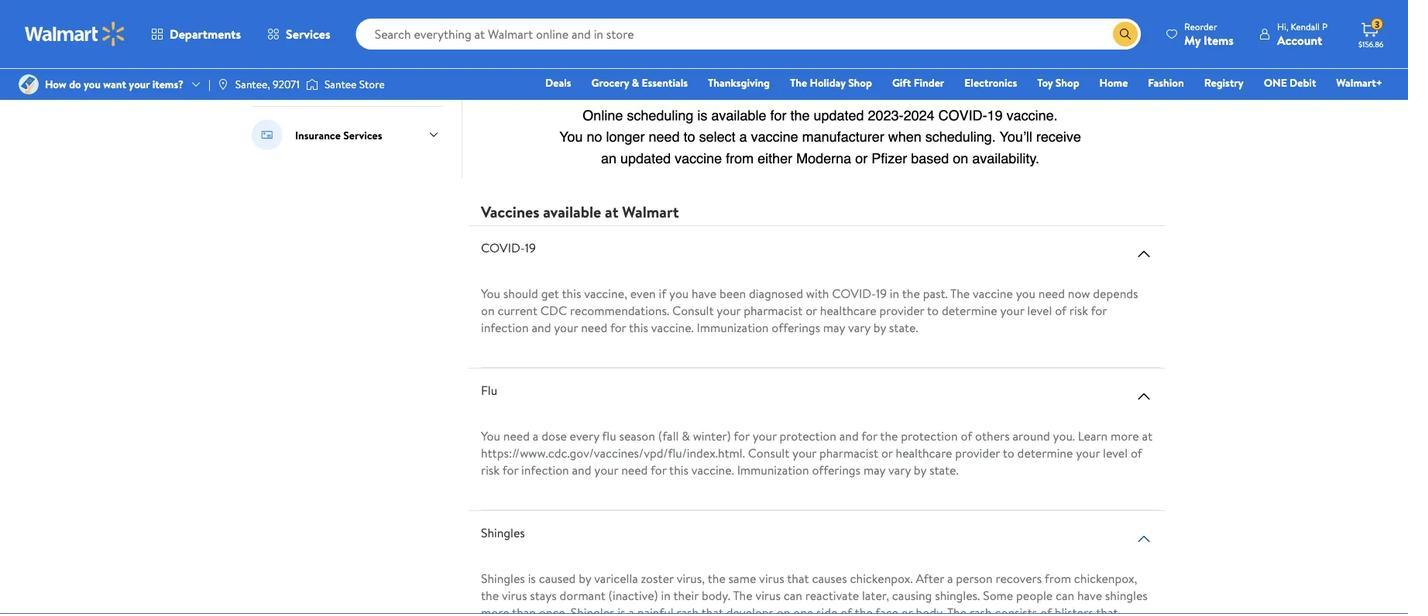 Task type: describe. For each thing, give the bounding box(es) containing it.
walmart health image
[[252, 63, 283, 94]]

or inside shingles is caused by varicella zoster virus, the same virus that causes chickenpox. after a person recovers from chickenpox, the virus stays dormant (inactive) in their body. the virus can reactivate later, causing shingles. some people can have shingles more than once. shingles is a painful rash that develops on one side of the face or body. the rash consists of blisters th
[[902, 605, 913, 615]]

1 horizontal spatial a
[[629, 605, 635, 615]]

need left now
[[1039, 285, 1066, 302]]

causes
[[812, 570, 848, 588]]

1 vertical spatial and
[[840, 428, 859, 445]]

the inside the holiday shop link
[[790, 75, 808, 90]]

0 horizontal spatial 19
[[525, 240, 536, 257]]

*$0 copay with most insurances. state, age & health restrictions may apply.
[[481, 10, 799, 42]]

flu image
[[1135, 388, 1154, 406]]

risk inside you need a dose every flu season (fall & winter) for your protection and for the protection of others around you. learn more at https://www.cdc.gov/vaccines/vpd/flu/index.html. consult your pharmacist or healthcare provider to determine your level of risk for infection and your need for this vaccine. immunization offerings may vary by state.
[[481, 462, 500, 479]]

on inside you should get this vaccine, even if you have been diagnosed with covid-19 in the past. the vaccine you need now depends on current cdc recommendations. consult your pharmacist or healthcare provider to determine your level of risk for infection and your need for this vaccine. immunization offerings may vary by state.
[[481, 302, 495, 319]]

determine inside you should get this vaccine, even if you have been diagnosed with covid-19 in the past. the vaccine you need now depends on current cdc recommendations. consult your pharmacist or healthcare provider to determine your level of risk for infection and your need for this vaccine. immunization offerings may vary by state.
[[942, 302, 998, 319]]

vision center image
[[252, 6, 283, 37]]

you should get this vaccine, even if you have been diagnosed with covid-19 in the past. the vaccine you need now depends on current cdc recommendations. consult your pharmacist or healthcare provider to determine your level of risk for infection and your need for this vaccine. immunization offerings may vary by state.
[[481, 285, 1139, 336]]

level inside you should get this vaccine, even if you have been diagnosed with covid-19 in the past. the vaccine you need now depends on current cdc recommendations. consult your pharmacist or healthcare provider to determine your level of risk for infection and your need for this vaccine. immunization offerings may vary by state.
[[1028, 302, 1053, 319]]

reorder my items
[[1185, 20, 1234, 48]]

2 vertical spatial and
[[572, 462, 592, 479]]

need down season on the left bottom of page
[[622, 462, 648, 479]]

|
[[208, 77, 211, 92]]

virus left one
[[756, 588, 781, 605]]

services inside services "dropdown button"
[[286, 26, 331, 43]]

their
[[674, 588, 699, 605]]

this inside you need a dose every flu season (fall & winter) for your protection and for the protection of others around you. learn more at https://www.cdc.gov/vaccines/vpd/flu/index.html. consult your pharmacist or healthcare provider to determine your level of risk for infection and your need for this vaccine. immunization offerings may vary by state.
[[670, 462, 689, 479]]

the inside you need a dose every flu season (fall & winter) for your protection and for the protection of others around you. learn more at https://www.cdc.gov/vaccines/vpd/flu/index.html. consult your pharmacist or healthcare provider to determine your level of risk for infection and your need for this vaccine. immunization offerings may vary by state.
[[881, 428, 898, 445]]

recommendations.
[[570, 302, 670, 319]]

should
[[504, 285, 538, 302]]

shingles for shingles
[[481, 525, 525, 542]]

shingles.
[[935, 588, 981, 605]]

Search search field
[[356, 19, 1142, 50]]

apply.
[[481, 27, 508, 42]]

(fall
[[659, 428, 679, 445]]

items?
[[152, 77, 184, 92]]

or inside you should get this vaccine, even if you have been diagnosed with covid-19 in the past. the vaccine you need now depends on current cdc recommendations. consult your pharmacist or healthcare provider to determine your level of risk for infection and your need for this vaccine. immunization offerings may vary by state.
[[806, 302, 818, 319]]

more inside you need a dose every flu season (fall & winter) for your protection and for the protection of others around you. learn more at https://www.cdc.gov/vaccines/vpd/flu/index.html. consult your pharmacist or healthcare provider to determine your level of risk for infection and your need for this vaccine. immunization offerings may vary by state.
[[1111, 428, 1140, 445]]

walmart health
[[295, 71, 369, 86]]

2 protection from the left
[[901, 428, 958, 445]]

been
[[720, 285, 746, 302]]

or inside you need a dose every flu season (fall & winter) for your protection and for the protection of others around you. learn more at https://www.cdc.gov/vaccines/vpd/flu/index.html. consult your pharmacist or healthcare provider to determine your level of risk for infection and your need for this vaccine. immunization offerings may vary by state.
[[882, 445, 893, 462]]

painful
[[638, 605, 674, 615]]

grocery
[[592, 75, 630, 90]]

insurance services
[[295, 127, 382, 142]]

level inside you need a dose every flu season (fall & winter) for your protection and for the protection of others around you. learn more at https://www.cdc.gov/vaccines/vpd/flu/index.html. consult your pharmacist or healthcare provider to determine your level of risk for infection and your need for this vaccine. immunization offerings may vary by state.
[[1104, 445, 1128, 462]]

walmart+ link
[[1330, 74, 1390, 91]]

chickenpox.
[[851, 570, 913, 588]]

shop inside toy shop link
[[1056, 75, 1080, 90]]

of right learn
[[1131, 445, 1143, 462]]

thanksgiving link
[[701, 74, 777, 91]]

you need a dose every flu season (fall & winter) for your protection and for the protection of others around you. learn more at https://www.cdc.gov/vaccines/vpd/flu/index.html. consult your pharmacist or healthcare provider to determine your level of risk for infection and your need for this vaccine. immunization offerings may vary by state.
[[481, 428, 1153, 479]]

1 vertical spatial &
[[632, 75, 639, 90]]

even
[[631, 285, 656, 302]]

others
[[976, 428, 1010, 445]]

reactivate
[[806, 588, 859, 605]]

to inside you should get this vaccine, even if you have been diagnosed with covid-19 in the past. the vaccine you need now depends on current cdc recommendations. consult your pharmacist or healthcare provider to determine your level of risk for infection and your need for this vaccine. immunization offerings may vary by state.
[[928, 302, 939, 319]]

my
[[1185, 31, 1201, 48]]

vaccine. inside you need a dose every flu season (fall & winter) for your protection and for the protection of others around you. learn more at https://www.cdc.gov/vaccines/vpd/flu/index.html. consult your pharmacist or healthcare provider to determine your level of risk for infection and your need for this vaccine. immunization offerings may vary by state.
[[692, 462, 735, 479]]

with inside *$0 copay with most insurances. state, age & health restrictions may apply.
[[530, 10, 550, 25]]

the down person
[[948, 605, 967, 615]]

finder
[[914, 75, 945, 90]]

people
[[1017, 588, 1053, 605]]

items
[[1204, 31, 1234, 48]]

consult inside you need a dose every flu season (fall & winter) for your protection and for the protection of others around you. learn more at https://www.cdc.gov/vaccines/vpd/flu/index.html. consult your pharmacist or healthcare provider to determine your level of risk for infection and your need for this vaccine. immunization offerings may vary by state.
[[748, 445, 790, 462]]

varicella
[[594, 570, 638, 588]]

0 vertical spatial at
[[605, 201, 619, 223]]

age
[[663, 10, 680, 25]]

one debit
[[1264, 75, 1317, 90]]

healthcare inside you need a dose every flu season (fall & winter) for your protection and for the protection of others around you. learn more at https://www.cdc.gov/vaccines/vpd/flu/index.html. consult your pharmacist or healthcare provider to determine your level of risk for infection and your need for this vaccine. immunization offerings may vary by state.
[[896, 445, 953, 462]]

kendall
[[1291, 20, 1321, 33]]

shingles
[[1106, 588, 1148, 605]]

& inside *$0 copay with most insurances. state, age & health restrictions may apply.
[[682, 10, 689, 25]]

causing
[[893, 588, 933, 605]]

consists
[[995, 605, 1038, 615]]

get
[[541, 285, 559, 302]]

healthcare inside you should get this vaccine, even if you have been diagnosed with covid-19 in the past. the vaccine you need now depends on current cdc recommendations. consult your pharmacist or healthcare provider to determine your level of risk for infection and your need for this vaccine. immunization offerings may vary by state.
[[820, 302, 877, 319]]

0 horizontal spatial is
[[528, 570, 536, 588]]

1 horizontal spatial body.
[[916, 605, 945, 615]]

 image for santee, 92071
[[217, 78, 229, 91]]

and inside you should get this vaccine, even if you have been diagnosed with covid-19 in the past. the vaccine you need now depends on current cdc recommendations. consult your pharmacist or healthcare provider to determine your level of risk for infection and your need for this vaccine. immunization offerings may vary by state.
[[532, 319, 551, 336]]

1 horizontal spatial that
[[788, 570, 809, 588]]

0 horizontal spatial walmart
[[295, 71, 335, 86]]

need left dose
[[504, 428, 530, 445]]

1 vertical spatial services
[[343, 127, 382, 142]]

essentials
[[642, 75, 688, 90]]

0 horizontal spatial you
[[84, 77, 101, 92]]

*$0
[[481, 10, 498, 25]]

1 can from the left
[[784, 588, 803, 605]]

home link
[[1093, 74, 1136, 91]]

gift
[[893, 75, 912, 90]]

state,
[[633, 10, 660, 25]]

need down vaccine,
[[581, 319, 608, 336]]

toy
[[1038, 75, 1054, 90]]

have inside you should get this vaccine, even if you have been diagnosed with covid-19 in the past. the vaccine you need now depends on current cdc recommendations. consult your pharmacist or healthcare provider to determine your level of risk for infection and your need for this vaccine. immunization offerings may vary by state.
[[692, 285, 717, 302]]

flu
[[602, 428, 617, 445]]

hi, kendall p account
[[1278, 20, 1328, 48]]

store
[[359, 77, 385, 92]]

risk inside you should get this vaccine, even if you have been diagnosed with covid-19 in the past. the vaccine you need now depends on current cdc recommendations. consult your pharmacist or healthcare provider to determine your level of risk for infection and your need for this vaccine. immunization offerings may vary by state.
[[1070, 302, 1089, 319]]

to inside you need a dose every flu season (fall & winter) for your protection and for the protection of others around you. learn more at https://www.cdc.gov/vaccines/vpd/flu/index.html. consult your pharmacist or healthcare provider to determine your level of risk for infection and your need for this vaccine. immunization offerings may vary by state.
[[1003, 445, 1015, 462]]

you for https://www.cdc.gov/vaccines/vpd/flu/index.html.
[[481, 428, 501, 445]]

account
[[1278, 31, 1323, 48]]

more inside shingles is caused by varicella zoster virus, the same virus that causes chickenpox. after a person recovers from chickenpox, the virus stays dormant (inactive) in their body. the virus can reactivate later, causing shingles. some people can have shingles more than once. shingles is a painful rash that develops on one side of the face or body. the rash consists of blisters th
[[481, 605, 510, 615]]

walmart image
[[25, 22, 126, 46]]

face
[[876, 605, 899, 615]]

offerings inside you should get this vaccine, even if you have been diagnosed with covid-19 in the past. the vaccine you need now depends on current cdc recommendations. consult your pharmacist or healthcare provider to determine your level of risk for infection and your need for this vaccine. immunization offerings may vary by state.
[[772, 319, 821, 336]]

vaccines available at walmart
[[481, 201, 679, 223]]

virus right same
[[760, 570, 785, 588]]

electronics
[[965, 75, 1018, 90]]

3
[[1376, 18, 1380, 31]]

insurance
[[295, 127, 341, 142]]

winter)
[[693, 428, 731, 445]]

available
[[543, 201, 602, 223]]

0 horizontal spatial body.
[[702, 588, 731, 605]]

season
[[619, 428, 656, 445]]

by inside you need a dose every flu season (fall & winter) for your protection and for the protection of others around you. learn more at https://www.cdc.gov/vaccines/vpd/flu/index.html. consult your pharmacist or healthcare provider to determine your level of risk for infection and your need for this vaccine. immunization offerings may vary by state.
[[914, 462, 927, 479]]

vision center
[[295, 14, 360, 29]]

vary inside you need a dose every flu season (fall & winter) for your protection and for the protection of others around you. learn more at https://www.cdc.gov/vaccines/vpd/flu/index.html. consult your pharmacist or healthcare provider to determine your level of risk for infection and your need for this vaccine. immunization offerings may vary by state.
[[889, 462, 911, 479]]

pharmacist inside you need a dose every flu season (fall & winter) for your protection and for the protection of others around you. learn more at https://www.cdc.gov/vaccines/vpd/flu/index.html. consult your pharmacist or healthcare provider to determine your level of risk for infection and your need for this vaccine. immunization offerings may vary by state.
[[820, 445, 879, 462]]

vary inside you should get this vaccine, even if you have been diagnosed with covid-19 in the past. the vaccine you need now depends on current cdc recommendations. consult your pharmacist or healthcare provider to determine your level of risk for infection and your need for this vaccine. immunization offerings may vary by state.
[[849, 319, 871, 336]]

infection inside you need a dose every flu season (fall & winter) for your protection and for the protection of others around you. learn more at https://www.cdc.gov/vaccines/vpd/flu/index.html. consult your pharmacist or healthcare provider to determine your level of risk for infection and your need for this vaccine. immunization offerings may vary by state.
[[522, 462, 569, 479]]

most
[[553, 10, 577, 25]]

deals link
[[539, 74, 579, 91]]

caused
[[539, 570, 576, 588]]

of inside you should get this vaccine, even if you have been diagnosed with covid-19 in the past. the vaccine you need now depends on current cdc recommendations. consult your pharmacist or healthcare provider to determine your level of risk for infection and your need for this vaccine. immunization offerings may vary by state.
[[1056, 302, 1067, 319]]

the right virus,
[[733, 588, 753, 605]]

search icon image
[[1120, 28, 1132, 40]]

vaccine
[[973, 285, 1014, 302]]

1 vertical spatial walmart
[[622, 201, 679, 223]]

gift finder
[[893, 75, 945, 90]]

1 vertical spatial a
[[948, 570, 954, 588]]

deals
[[546, 75, 572, 90]]

now
[[1068, 285, 1091, 302]]

19 inside you should get this vaccine, even if you have been diagnosed with covid-19 in the past. the vaccine you need now depends on current cdc recommendations. consult your pharmacist or healthcare provider to determine your level of risk for infection and your need for this vaccine. immunization offerings may vary by state.
[[876, 285, 887, 302]]

fashion link
[[1142, 74, 1192, 91]]

cdc
[[541, 302, 567, 319]]

center
[[327, 14, 360, 29]]

walmart insurance services image
[[252, 119, 283, 150]]

1 protection from the left
[[780, 428, 837, 445]]

at inside you need a dose every flu season (fall & winter) for your protection and for the protection of others around you. learn more at https://www.cdc.gov/vaccines/vpd/flu/index.html. consult your pharmacist or healthcare provider to determine your level of risk for infection and your need for this vaccine. immunization offerings may vary by state.
[[1143, 428, 1153, 445]]

0 horizontal spatial this
[[562, 285, 582, 302]]

provider inside you need a dose every flu season (fall & winter) for your protection and for the protection of others around you. learn more at https://www.cdc.gov/vaccines/vpd/flu/index.html. consult your pharmacist or healthcare provider to determine your level of risk for infection and your need for this vaccine. immunization offerings may vary by state.
[[956, 445, 1001, 462]]

learn
[[1079, 428, 1108, 445]]

past.
[[923, 285, 948, 302]]

have inside shingles is caused by varicella zoster virus, the same virus that causes chickenpox. after a person recovers from chickenpox, the virus stays dormant (inactive) in their body. the virus can reactivate later, causing shingles. some people can have shingles more than once. shingles is a painful rash that develops on one side of the face or body. the rash consists of blisters th
[[1078, 588, 1103, 605]]

depends
[[1094, 285, 1139, 302]]

vision
[[295, 14, 324, 29]]

1 horizontal spatial this
[[629, 319, 649, 336]]

reorder
[[1185, 20, 1218, 33]]

by inside you should get this vaccine, even if you have been diagnosed with covid-19 in the past. the vaccine you need now depends on current cdc recommendations. consult your pharmacist or healthcare provider to determine your level of risk for infection and your need for this vaccine. immunization offerings may vary by state.
[[874, 319, 887, 336]]

you for current
[[481, 285, 501, 302]]

dormant
[[560, 588, 606, 605]]

once.
[[539, 605, 568, 615]]



Task type: locate. For each thing, give the bounding box(es) containing it.
services button
[[254, 15, 344, 53]]

develops
[[727, 605, 774, 615]]

2 horizontal spatial by
[[914, 462, 927, 479]]

have right from
[[1078, 588, 1103, 605]]

1 vertical spatial infection
[[522, 462, 569, 479]]

some
[[983, 588, 1014, 605]]

0 vertical spatial more
[[1111, 428, 1140, 445]]

2 horizontal spatial this
[[670, 462, 689, 479]]

1 vertical spatial provider
[[956, 445, 1001, 462]]

later,
[[862, 588, 890, 605]]

1 horizontal spatial may
[[824, 319, 846, 336]]

shingles for shingles is caused by varicella zoster virus, the same virus that causes chickenpox. after a person recovers from chickenpox, the virus stays dormant (inactive) in their body. the virus can reactivate later, causing shingles. some people can have shingles more than once. shingles is a painful rash that develops on one side of the face or body. the rash consists of blisters th
[[481, 570, 525, 588]]

2 shop from the left
[[1056, 75, 1080, 90]]

& right (fall
[[682, 428, 690, 445]]

registry link
[[1198, 74, 1251, 91]]

you right vaccine
[[1017, 285, 1036, 302]]

0 horizontal spatial vary
[[849, 319, 871, 336]]

of left "blisters"
[[1041, 605, 1052, 615]]

in
[[890, 285, 900, 302], [661, 588, 671, 605]]

2 you from the top
[[481, 428, 501, 445]]

with left most
[[530, 10, 550, 25]]

level right you.
[[1104, 445, 1128, 462]]

to left vaccine
[[928, 302, 939, 319]]

2 vertical spatial or
[[902, 605, 913, 615]]

current
[[498, 302, 538, 319]]

1 vertical spatial vaccine.
[[692, 462, 735, 479]]

0 vertical spatial is
[[528, 570, 536, 588]]

vaccine. inside you should get this vaccine, even if you have been diagnosed with covid-19 in the past. the vaccine you need now depends on current cdc recommendations. consult your pharmacist or healthcare provider to determine your level of risk for infection and your need for this vaccine. immunization offerings may vary by state.
[[652, 319, 694, 336]]

 image right '92071' on the top of page
[[306, 77, 318, 92]]

1 vertical spatial to
[[1003, 445, 1015, 462]]

you inside you need a dose every flu season (fall & winter) for your protection and for the protection of others around you. learn more at https://www.cdc.gov/vaccines/vpd/flu/index.html. consult your pharmacist or healthcare provider to determine your level of risk for infection and your need for this vaccine. immunization offerings may vary by state.
[[481, 428, 501, 445]]

1 horizontal spatial state.
[[930, 462, 959, 479]]

0 vertical spatial provider
[[880, 302, 925, 319]]

every
[[570, 428, 600, 445]]

0 vertical spatial by
[[874, 319, 887, 336]]

1 you from the top
[[481, 285, 501, 302]]

0 vertical spatial pharmacist
[[744, 302, 803, 319]]

same
[[729, 570, 757, 588]]

1 horizontal spatial have
[[1078, 588, 1103, 605]]

the inside you should get this vaccine, even if you have been diagnosed with covid-19 in the past. the vaccine you need now depends on current cdc recommendations. consult your pharmacist or healthcare provider to determine your level of risk for infection and your need for this vaccine. immunization offerings may vary by state.
[[903, 285, 920, 302]]

at down flu icon
[[1143, 428, 1153, 445]]

zoster
[[641, 570, 674, 588]]

by inside shingles is caused by varicella zoster virus, the same virus that causes chickenpox. after a person recovers from chickenpox, the virus stays dormant (inactive) in their body. the virus can reactivate later, causing shingles. some people can have shingles more than once. shingles is a painful rash that develops on one side of the face or body. the rash consists of blisters th
[[579, 570, 592, 588]]

offerings
[[772, 319, 821, 336], [812, 462, 861, 479]]

2 rash from the left
[[970, 605, 992, 615]]

covid-19
[[481, 240, 536, 257]]

services right insurance
[[343, 127, 382, 142]]

1 horizontal spatial by
[[874, 319, 887, 336]]

vaccine,
[[584, 285, 628, 302]]

stays
[[530, 588, 557, 605]]

you down flu
[[481, 428, 501, 445]]

0 horizontal spatial provider
[[880, 302, 925, 319]]

vary
[[849, 319, 871, 336], [889, 462, 911, 479]]

restrictions
[[724, 10, 777, 25]]

body. down after
[[916, 605, 945, 615]]

0 vertical spatial offerings
[[772, 319, 821, 336]]

of right side at right
[[841, 605, 852, 615]]

this down 'even'
[[629, 319, 649, 336]]

0 vertical spatial to
[[928, 302, 939, 319]]

 image for santee store
[[306, 77, 318, 92]]

0 horizontal spatial determine
[[942, 302, 998, 319]]

1 vertical spatial covid-
[[832, 285, 876, 302]]

0 vertical spatial infection
[[481, 319, 529, 336]]

2 vertical spatial may
[[864, 462, 886, 479]]

1 vertical spatial may
[[824, 319, 846, 336]]

1 horizontal spatial at
[[1143, 428, 1153, 445]]

1 horizontal spatial services
[[343, 127, 382, 142]]

2 horizontal spatial may
[[864, 462, 886, 479]]

1 horizontal spatial pharmacist
[[820, 445, 879, 462]]

0 horizontal spatial in
[[661, 588, 671, 605]]

can left side at right
[[784, 588, 803, 605]]

this down (fall
[[670, 462, 689, 479]]

debit
[[1290, 75, 1317, 90]]

0 horizontal spatial have
[[692, 285, 717, 302]]

$156.86
[[1359, 39, 1384, 49]]

gift finder link
[[886, 74, 952, 91]]

the holiday shop
[[790, 75, 872, 90]]

0 horizontal spatial shop
[[849, 75, 872, 90]]

p
[[1323, 20, 1328, 33]]

1 vertical spatial healthcare
[[896, 445, 953, 462]]

1 vertical spatial vary
[[889, 462, 911, 479]]

health
[[692, 10, 721, 25]]

than
[[512, 605, 536, 615]]

 image right "|"
[[217, 78, 229, 91]]

1 vertical spatial level
[[1104, 445, 1128, 462]]

infection down dose
[[522, 462, 569, 479]]

in inside shingles is caused by varicella zoster virus, the same virus that causes chickenpox. after a person recovers from chickenpox, the virus stays dormant (inactive) in their body. the virus can reactivate later, causing shingles. some people can have shingles more than once. shingles is a painful rash that develops on one side of the face or body. the rash consists of blisters th
[[661, 588, 671, 605]]

pharmacist inside you should get this vaccine, even if you have been diagnosed with covid-19 in the past. the vaccine you need now depends on current cdc recommendations. consult your pharmacist or healthcare provider to determine your level of risk for infection and your need for this vaccine. immunization offerings may vary by state.
[[744, 302, 803, 319]]

on inside shingles is caused by varicella zoster virus, the same virus that causes chickenpox. after a person recovers from chickenpox, the virus stays dormant (inactive) in their body. the virus can reactivate later, causing shingles. some people can have shingles more than once. shingles is a painful rash that develops on one side of the face or body. the rash consists of blisters th
[[777, 605, 791, 615]]

dose
[[542, 428, 567, 445]]

healthcare left others
[[896, 445, 953, 462]]

0 vertical spatial and
[[532, 319, 551, 336]]

can
[[784, 588, 803, 605], [1056, 588, 1075, 605]]

and
[[532, 319, 551, 336], [840, 428, 859, 445], [572, 462, 592, 479]]

you inside you should get this vaccine, even if you have been diagnosed with covid-19 in the past. the vaccine you need now depends on current cdc recommendations. consult your pharmacist or healthcare provider to determine your level of risk for infection and your need for this vaccine. immunization offerings may vary by state.
[[481, 285, 501, 302]]

of left others
[[961, 428, 973, 445]]

recovers
[[996, 570, 1042, 588]]

2 vertical spatial a
[[629, 605, 635, 615]]

may inside you should get this vaccine, even if you have been diagnosed with covid-19 in the past. the vaccine you need now depends on current cdc recommendations. consult your pharmacist or healthcare provider to determine your level of risk for infection and your need for this vaccine. immunization offerings may vary by state.
[[824, 319, 846, 336]]

1 horizontal spatial risk
[[1070, 302, 1089, 319]]

shop inside the holiday shop link
[[849, 75, 872, 90]]

0 vertical spatial risk
[[1070, 302, 1089, 319]]

2 vertical spatial shingles
[[571, 605, 615, 615]]

0 horizontal spatial that
[[702, 605, 724, 615]]

flu
[[481, 382, 498, 399]]

in left past.
[[890, 285, 900, 302]]

diagnosed
[[749, 285, 804, 302]]

shop right toy
[[1056, 75, 1080, 90]]

at right 'available' at the top left
[[605, 201, 619, 223]]

& right grocery
[[632, 75, 639, 90]]

0 vertical spatial shingles
[[481, 525, 525, 542]]

around
[[1013, 428, 1051, 445]]

how do you want your items?
[[45, 77, 184, 92]]

immunization inside you should get this vaccine, even if you have been diagnosed with covid-19 in the past. the vaccine you need now depends on current cdc recommendations. consult your pharmacist or healthcare provider to determine your level of risk for infection and your need for this vaccine. immunization offerings may vary by state.
[[697, 319, 769, 336]]

holiday
[[810, 75, 846, 90]]

0 vertical spatial services
[[286, 26, 331, 43]]

0 vertical spatial state.
[[889, 319, 919, 336]]

0 vertical spatial or
[[806, 302, 818, 319]]

a left painful
[[629, 605, 635, 615]]

more left than
[[481, 605, 510, 615]]

that right their
[[702, 605, 724, 615]]

1 horizontal spatial level
[[1104, 445, 1128, 462]]

toy shop
[[1038, 75, 1080, 90]]

shop right holiday
[[849, 75, 872, 90]]

92071
[[273, 77, 300, 92]]

virus left stays
[[502, 588, 527, 605]]

1 vertical spatial in
[[661, 588, 671, 605]]

a inside you need a dose every flu season (fall & winter) for your protection and for the protection of others around you. learn more at https://www.cdc.gov/vaccines/vpd/flu/index.html. consult your pharmacist or healthcare provider to determine your level of risk for infection and your need for this vaccine. immunization offerings may vary by state.
[[533, 428, 539, 445]]

2 can from the left
[[1056, 588, 1075, 605]]

1 vertical spatial offerings
[[812, 462, 861, 479]]

0 vertical spatial healthcare
[[820, 302, 877, 319]]

have left been
[[692, 285, 717, 302]]

0 horizontal spatial healthcare
[[820, 302, 877, 319]]

toy shop link
[[1031, 74, 1087, 91]]

shingles
[[481, 525, 525, 542], [481, 570, 525, 588], [571, 605, 615, 615]]

santee
[[325, 77, 357, 92]]

(inactive)
[[609, 588, 659, 605]]

infection down should
[[481, 319, 529, 336]]

0 horizontal spatial risk
[[481, 462, 500, 479]]

virus
[[760, 570, 785, 588], [502, 588, 527, 605], [756, 588, 781, 605]]

covid- inside you should get this vaccine, even if you have been diagnosed with covid-19 in the past. the vaccine you need now depends on current cdc recommendations. consult your pharmacist or healthcare provider to determine your level of risk for infection and your need for this vaccine. immunization offerings may vary by state.
[[832, 285, 876, 302]]

1 vertical spatial more
[[481, 605, 510, 615]]

level left now
[[1028, 302, 1053, 319]]

thanksgiving
[[708, 75, 770, 90]]

services
[[286, 26, 331, 43], [343, 127, 382, 142]]

the inside you should get this vaccine, even if you have been diagnosed with covid-19 in the past. the vaccine you need now depends on current cdc recommendations. consult your pharmacist or healthcare provider to determine your level of risk for infection and your need for this vaccine. immunization offerings may vary by state.
[[951, 285, 970, 302]]

you.
[[1054, 428, 1076, 445]]

can right people at the bottom right of page
[[1056, 588, 1075, 605]]

state. inside you need a dose every flu season (fall & winter) for your protection and for the protection of others around you. learn more at https://www.cdc.gov/vaccines/vpd/flu/index.html. consult your pharmacist or healthcare provider to determine your level of risk for infection and your need for this vaccine. immunization offerings may vary by state.
[[930, 462, 959, 479]]

0 vertical spatial immunization
[[697, 319, 769, 336]]

this right get
[[562, 285, 582, 302]]

covid 19 image
[[1135, 245, 1154, 264]]

of
[[1056, 302, 1067, 319], [961, 428, 973, 445], [1131, 445, 1143, 462], [841, 605, 852, 615], [1041, 605, 1052, 615]]

that up one
[[788, 570, 809, 588]]

19 left past.
[[876, 285, 887, 302]]

may inside *$0 copay with most insurances. state, age & health restrictions may apply.
[[780, 10, 799, 25]]

0 vertical spatial vary
[[849, 319, 871, 336]]

a left dose
[[533, 428, 539, 445]]

0 vertical spatial level
[[1028, 302, 1053, 319]]

one debit link
[[1258, 74, 1324, 91]]

0 vertical spatial &
[[682, 10, 689, 25]]

with inside you should get this vaccine, even if you have been diagnosed with covid-19 in the past. the vaccine you need now depends on current cdc recommendations. consult your pharmacist or healthcare provider to determine your level of risk for infection and your need for this vaccine. immunization offerings may vary by state.
[[807, 285, 829, 302]]

person
[[956, 570, 993, 588]]

consult inside you should get this vaccine, even if you have been diagnosed with covid-19 in the past. the vaccine you need now depends on current cdc recommendations. consult your pharmacist or healthcare provider to determine your level of risk for infection and your need for this vaccine. immunization offerings may vary by state.
[[673, 302, 714, 319]]

you right do
[[84, 77, 101, 92]]

0 horizontal spatial at
[[605, 201, 619, 223]]

19 down vaccines
[[525, 240, 536, 257]]

0 vertical spatial this
[[562, 285, 582, 302]]

1 vertical spatial or
[[882, 445, 893, 462]]

by
[[874, 319, 887, 336], [914, 462, 927, 479], [579, 570, 592, 588]]

vaccine. down if
[[652, 319, 694, 336]]

more right learn
[[1111, 428, 1140, 445]]

insurances.
[[579, 10, 630, 25]]

the left holiday
[[790, 75, 808, 90]]

1 horizontal spatial walmart
[[622, 201, 679, 223]]

you left should
[[481, 285, 501, 302]]

rash down virus,
[[677, 605, 699, 615]]

1 horizontal spatial in
[[890, 285, 900, 302]]

more
[[1111, 428, 1140, 445], [481, 605, 510, 615]]

1 vertical spatial immunization
[[737, 462, 809, 479]]

0 horizontal spatial with
[[530, 10, 550, 25]]

Walmart Site-Wide search field
[[356, 19, 1142, 50]]

1 shop from the left
[[849, 75, 872, 90]]

of left now
[[1056, 302, 1067, 319]]

rash down person
[[970, 605, 992, 615]]

infection inside you should get this vaccine, even if you have been diagnosed with covid-19 in the past. the vaccine you need now depends on current cdc recommendations. consult your pharmacist or healthcare provider to determine your level of risk for infection and your need for this vaccine. immunization offerings may vary by state.
[[481, 319, 529, 336]]

0 horizontal spatial services
[[286, 26, 331, 43]]

& inside you need a dose every flu season (fall & winter) for your protection and for the protection of others around you. learn more at https://www.cdc.gov/vaccines/vpd/flu/index.html. consult your pharmacist or healthcare provider to determine your level of risk for infection and your need for this vaccine. immunization offerings may vary by state.
[[682, 428, 690, 445]]

on
[[481, 302, 495, 319], [777, 605, 791, 615]]

0 horizontal spatial can
[[784, 588, 803, 605]]

the right past.
[[951, 285, 970, 302]]

with right diagnosed
[[807, 285, 829, 302]]

1 horizontal spatial rash
[[970, 605, 992, 615]]

electronics link
[[958, 74, 1025, 91]]

1 horizontal spatial and
[[572, 462, 592, 479]]

to
[[928, 302, 939, 319], [1003, 445, 1015, 462]]

0 horizontal spatial by
[[579, 570, 592, 588]]

 image
[[306, 77, 318, 92], [217, 78, 229, 91]]

side
[[817, 605, 838, 615]]

state. inside you should get this vaccine, even if you have been diagnosed with covid-19 in the past. the vaccine you need now depends on current cdc recommendations. consult your pharmacist or healthcare provider to determine your level of risk for infection and your need for this vaccine. immunization offerings may vary by state.
[[889, 319, 919, 336]]

may
[[780, 10, 799, 25], [824, 319, 846, 336], [864, 462, 886, 479]]

1 vertical spatial 19
[[876, 285, 887, 302]]

do
[[69, 77, 81, 92]]

1 horizontal spatial you
[[670, 285, 689, 302]]

is down "varicella"
[[618, 605, 626, 615]]

one
[[794, 605, 814, 615]]

you
[[481, 285, 501, 302], [481, 428, 501, 445]]

0 vertical spatial vaccine.
[[652, 319, 694, 336]]

departments
[[170, 26, 241, 43]]

is
[[528, 570, 536, 588], [618, 605, 626, 615]]

after
[[916, 570, 945, 588]]

may inside you need a dose every flu season (fall & winter) for your protection and for the protection of others around you. learn more at https://www.cdc.gov/vaccines/vpd/flu/index.html. consult your pharmacist or healthcare provider to determine your level of risk for infection and your need for this vaccine. immunization offerings may vary by state.
[[864, 462, 886, 479]]

in left their
[[661, 588, 671, 605]]

a right after
[[948, 570, 954, 588]]

body. right their
[[702, 588, 731, 605]]

0 horizontal spatial covid-
[[481, 240, 525, 257]]

on left current
[[481, 302, 495, 319]]

1 vertical spatial pharmacist
[[820, 445, 879, 462]]

risk
[[1070, 302, 1089, 319], [481, 462, 500, 479]]

registry
[[1205, 75, 1244, 90]]

1 horizontal spatial vary
[[889, 462, 911, 479]]

virus,
[[677, 570, 705, 588]]

grocery & essentials link
[[585, 74, 695, 91]]

1 vertical spatial by
[[914, 462, 927, 479]]

walmart+
[[1337, 75, 1383, 90]]

on left one
[[777, 605, 791, 615]]

1 horizontal spatial can
[[1056, 588, 1075, 605]]

services right vision center icon
[[286, 26, 331, 43]]

to left you.
[[1003, 445, 1015, 462]]

1 rash from the left
[[677, 605, 699, 615]]

0 horizontal spatial may
[[780, 10, 799, 25]]

chickenpox,
[[1075, 570, 1138, 588]]

santee, 92071
[[235, 77, 300, 92]]

blisters
[[1055, 605, 1094, 615]]

1 vertical spatial on
[[777, 605, 791, 615]]

hi,
[[1278, 20, 1289, 33]]

you right if
[[670, 285, 689, 302]]

1 horizontal spatial to
[[1003, 445, 1015, 462]]

healthcare right diagnosed
[[820, 302, 877, 319]]

1 vertical spatial at
[[1143, 428, 1153, 445]]

shingles image
[[1135, 530, 1154, 549]]

consult right winter)
[[748, 445, 790, 462]]

0 horizontal spatial level
[[1028, 302, 1053, 319]]

0 horizontal spatial and
[[532, 319, 551, 336]]

provider inside you should get this vaccine, even if you have been diagnosed with covid-19 in the past. the vaccine you need now depends on current cdc recommendations. consult your pharmacist or healthcare provider to determine your level of risk for infection and your need for this vaccine. immunization offerings may vary by state.
[[880, 302, 925, 319]]

1 horizontal spatial on
[[777, 605, 791, 615]]

copay
[[500, 10, 528, 25]]

0 vertical spatial with
[[530, 10, 550, 25]]

1 horizontal spatial covid-
[[832, 285, 876, 302]]

1 horizontal spatial 19
[[876, 285, 887, 302]]

immunization inside you need a dose every flu season (fall & winter) for your protection and for the protection of others around you. learn more at https://www.cdc.gov/vaccines/vpd/flu/index.html. consult your pharmacist or healthcare provider to determine your level of risk for infection and your need for this vaccine. immunization offerings may vary by state.
[[737, 462, 809, 479]]

0 horizontal spatial a
[[533, 428, 539, 445]]

in inside you should get this vaccine, even if you have been diagnosed with covid-19 in the past. the vaccine you need now depends on current cdc recommendations. consult your pharmacist or healthcare provider to determine your level of risk for infection and your need for this vaccine. immunization offerings may vary by state.
[[890, 285, 900, 302]]

offerings inside you need a dose every flu season (fall & winter) for your protection and for the protection of others around you. learn more at https://www.cdc.gov/vaccines/vpd/flu/index.html. consult your pharmacist or healthcare provider to determine your level of risk for infection and your need for this vaccine. immunization offerings may vary by state.
[[812, 462, 861, 479]]

0 vertical spatial on
[[481, 302, 495, 319]]

& right age
[[682, 10, 689, 25]]

1 horizontal spatial is
[[618, 605, 626, 615]]

2 vertical spatial &
[[682, 428, 690, 445]]

grocery & essentials
[[592, 75, 688, 90]]

2 horizontal spatial you
[[1017, 285, 1036, 302]]

infection
[[481, 319, 529, 336], [522, 462, 569, 479]]

consult right if
[[673, 302, 714, 319]]

 image
[[19, 74, 39, 95]]

want
[[103, 77, 126, 92]]

1 vertical spatial is
[[618, 605, 626, 615]]

1 horizontal spatial protection
[[901, 428, 958, 445]]

is left caused
[[528, 570, 536, 588]]

fashion
[[1149, 75, 1185, 90]]

determine inside you need a dose every flu season (fall & winter) for your protection and for the protection of others around you. learn more at https://www.cdc.gov/vaccines/vpd/flu/index.html. consult your pharmacist or healthcare provider to determine your level of risk for infection and your need for this vaccine. immunization offerings may vary by state.
[[1018, 445, 1074, 462]]

vaccine. down winter)
[[692, 462, 735, 479]]



Task type: vqa. For each thing, say whether or not it's contained in the screenshot.
Pharmacy related to Pet Pharmacy
no



